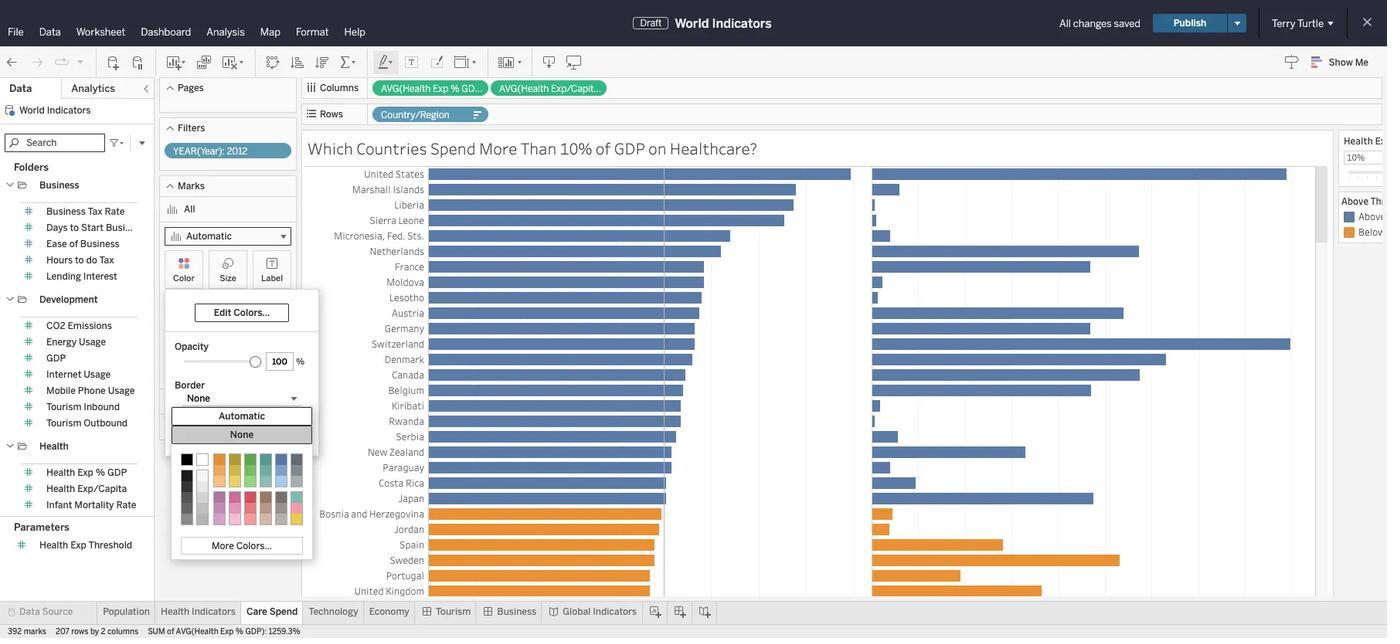 Task type: locate. For each thing, give the bounding box(es) containing it.
0 horizontal spatial none
[[187, 393, 210, 404]]

Denmark, Country/Region. Press Space to toggle selection. Press Escape to go back to the left margin. Use arrow keys to navigate headers text field
[[304, 352, 428, 367]]

0 vertical spatial exp/capita)
[[551, 83, 603, 94]]

1 horizontal spatial gdp
[[107, 467, 127, 478]]

world up search text field
[[19, 105, 45, 116]]

above up above option
[[1341, 195, 1368, 207]]

to for days
[[70, 223, 79, 233]]

all down 'marks'
[[184, 204, 195, 215]]

0 horizontal spatial exp/capita)
[[237, 422, 290, 433]]

of
[[596, 138, 611, 159], [69, 239, 78, 250], [167, 627, 174, 637]]

Marshall Islands, Country/Region. Press Space to toggle selection. Press Escape to go back to the left margin. Use arrow keys to navigate headers text field
[[304, 182, 428, 197]]

gdp) down fit image
[[462, 83, 484, 94]]

0 vertical spatial all
[[1059, 17, 1071, 29]]

to
[[70, 223, 79, 233], [75, 255, 84, 266]]

world indicators right draft
[[675, 16, 772, 31]]

0 horizontal spatial of
[[69, 239, 78, 250]]

above thre
[[1341, 195, 1387, 207]]

0 vertical spatial colors...
[[234, 308, 270, 318]]

exp
[[433, 83, 448, 94], [1375, 134, 1387, 147], [237, 396, 253, 407], [77, 467, 93, 478], [70, 540, 86, 551], [220, 627, 234, 637]]

fit image
[[454, 54, 478, 70]]

show/hide cards image
[[498, 54, 522, 70]]

1 horizontal spatial all
[[1059, 17, 1071, 29]]

gdp)
[[462, 83, 484, 94], [267, 396, 290, 407]]

2 vertical spatial tourism
[[436, 607, 471, 617]]

health exp
[[1344, 134, 1387, 147]]

of for sum of avg(health exp % gdp): 1259.3%
[[167, 627, 174, 637]]

rate for infant mortality rate
[[116, 500, 136, 511]]

colors... inside 'button'
[[236, 541, 272, 552]]

Jordan, Country/Region. Press Space to toggle selection. Press Escape to go back to the left margin. Use arrow keys to navigate headers text field
[[304, 522, 428, 537]]

gdp left on
[[614, 138, 645, 159]]

health down the tourism outbound
[[39, 441, 69, 452]]

gdp down energy
[[46, 353, 66, 364]]

filters
[[178, 123, 205, 134]]

of right sum
[[167, 627, 174, 637]]

rate
[[105, 206, 125, 217], [116, 500, 136, 511]]

10% right than
[[560, 138, 592, 159]]

2 vertical spatial of
[[167, 627, 174, 637]]

1259.3%
[[269, 627, 300, 637]]

open and edit this workbook in tableau desktop image
[[566, 54, 582, 70]]

1 vertical spatial data
[[9, 83, 32, 94]]

sorted descending by average of health exp % gdp within country/region image
[[314, 54, 330, 70]]

0 vertical spatial avg(health exp/capita)
[[499, 83, 603, 94]]

avg(health exp/capita) down border
[[184, 422, 290, 433]]

colors... up care in the bottom left of the page
[[236, 541, 272, 552]]

data up replay animation image on the left top of page
[[39, 26, 61, 38]]

0 horizontal spatial more
[[212, 541, 234, 552]]

1 vertical spatial usage
[[84, 369, 111, 380]]

1 vertical spatial tourism
[[46, 418, 81, 429]]

Rwanda, Country/Region. Press Space to toggle selection. Press Escape to go back to the left margin. Use arrow keys to navigate headers text field
[[304, 413, 428, 429]]

usage up inbound
[[108, 386, 135, 396]]

download image
[[542, 54, 557, 70]]

economy
[[369, 607, 409, 617]]

health for health exp % gdp
[[46, 467, 75, 478]]

exp/capita)
[[551, 83, 603, 94], [237, 422, 290, 433]]

marks. press enter to open the view data window.. use arrow keys to navigate data visualization elements. image
[[428, 166, 1316, 638]]

population
[[103, 607, 150, 617]]

2
[[101, 627, 106, 637]]

health for health exp
[[1344, 134, 1373, 147]]

tooltip
[[214, 317, 242, 327]]

above up below
[[1358, 210, 1386, 223]]

2 vertical spatial gdp
[[107, 467, 127, 478]]

gdp
[[614, 138, 645, 159], [46, 353, 66, 364], [107, 467, 127, 478]]

exp left gdp):
[[220, 627, 234, 637]]

of left on
[[596, 138, 611, 159]]

1 vertical spatial above
[[1358, 210, 1386, 223]]

than
[[521, 138, 557, 159]]

country/region
[[381, 110, 449, 121]]

world indicators
[[675, 16, 772, 31], [19, 105, 91, 116]]

all for all
[[184, 204, 195, 215]]

1 horizontal spatial more
[[479, 138, 517, 159]]

lending interest
[[46, 271, 117, 282]]

0 vertical spatial usage
[[79, 337, 106, 348]]

1 horizontal spatial of
[[167, 627, 174, 637]]

none inside automatic none
[[230, 430, 254, 440]]

1 horizontal spatial gdp)
[[462, 83, 484, 94]]

rate up days to start business
[[105, 206, 125, 217]]

pause auto updates image
[[131, 54, 146, 70]]

Spain, Country/Region. Press Space to toggle selection. Press Escape to go back to the left margin. Use arrow keys to navigate headers text field
[[304, 537, 428, 552]]

hours
[[46, 255, 73, 266]]

exp up health exp/capita
[[77, 467, 93, 478]]

usage
[[79, 337, 106, 348], [84, 369, 111, 380], [108, 386, 135, 396]]

help
[[344, 26, 366, 38]]

1 vertical spatial gdp
[[46, 353, 66, 364]]

% up "automatic"
[[255, 396, 265, 407]]

energy
[[46, 337, 77, 348]]

None range field
[[184, 354, 261, 363]]

below 
[[1358, 226, 1387, 238]]

on
[[648, 138, 666, 159]]

data
[[39, 26, 61, 38], [9, 83, 32, 94], [19, 607, 40, 617]]

10% down health exp
[[1347, 151, 1365, 163]]

rate down the exp/capita
[[116, 500, 136, 511]]

which countries spend more than 10% of gdp on healthcare?
[[308, 138, 757, 159]]

1 horizontal spatial none
[[230, 430, 254, 440]]

0 horizontal spatial all
[[184, 204, 195, 215]]

0 vertical spatial tourism
[[46, 402, 81, 413]]

0 horizontal spatial avg(health exp/capita)
[[184, 422, 290, 433]]

data up 392 marks
[[19, 607, 40, 617]]

gdp up the exp/capita
[[107, 467, 127, 478]]

above up region
[[193, 345, 220, 355]]

mobile phone usage
[[46, 386, 135, 396]]

business
[[39, 180, 79, 191], [46, 206, 86, 217], [106, 223, 145, 233], [80, 239, 120, 250], [497, 607, 536, 617]]

1 vertical spatial more
[[212, 541, 234, 552]]

usage up phone at the bottom left of page
[[84, 369, 111, 380]]

tourism for tourism outbound
[[46, 418, 81, 429]]

1 vertical spatial gdp)
[[267, 396, 290, 407]]

2 vertical spatial data
[[19, 607, 40, 617]]

above 
[[1358, 210, 1387, 223]]

worksheet
[[76, 26, 125, 38]]

region
[[193, 362, 222, 373]]

colors... right "edit"
[[234, 308, 270, 318]]

inbound
[[84, 402, 120, 413]]

1 vertical spatial world
[[19, 105, 45, 116]]

0 vertical spatial above
[[1341, 195, 1368, 207]]

0 horizontal spatial 10%
[[560, 138, 592, 159]]

automatic none
[[219, 411, 265, 440]]

health
[[1344, 134, 1373, 147], [39, 441, 69, 452], [46, 467, 75, 478], [46, 484, 75, 495], [39, 540, 68, 551], [161, 607, 189, 617]]

tax up days to start business
[[88, 206, 102, 217]]

business left the global
[[497, 607, 536, 617]]

1 vertical spatial colors...
[[236, 541, 272, 552]]

duplicate image
[[196, 54, 212, 70]]

more up the health indicators
[[212, 541, 234, 552]]

size
[[220, 274, 236, 284]]

format workbook image
[[429, 54, 444, 70]]

1 vertical spatial spend
[[269, 607, 298, 617]]

Canada, Country/Region. Press Space to toggle selection. Press Escape to go back to the left margin. Use arrow keys to navigate headers text field
[[304, 367, 428, 382]]

United States, Country/Region. Press Space to toggle selection. Press Escape to go back to the left margin. Use arrow keys to navigate headers text field
[[304, 166, 428, 182]]

more colors... button
[[181, 537, 303, 555]]

spend up 1259.3%
[[269, 607, 298, 617]]

Micronesia, Fed. Sts., Country/Region. Press Space to toggle selection. Press Escape to go back to the left margin. Use arrow keys to navigate headers text field
[[304, 228, 428, 243]]

gdp) up "none" button
[[267, 396, 290, 407]]

business down days to start business
[[80, 239, 120, 250]]

avg(health exp % gdp)
[[381, 83, 484, 94], [184, 396, 290, 407]]

1 horizontal spatial world indicators
[[675, 16, 772, 31]]

Japan, Country/Region. Press Space to toggle selection. Press Escape to go back to the left margin. Use arrow keys to navigate headers text field
[[304, 491, 428, 506]]

more inside 'button'
[[212, 541, 234, 552]]

Switzerland, Country/Region. Press Space to toggle selection. Press Escape to go back to the left margin. Use arrow keys to navigate headers text field
[[304, 336, 428, 352]]

health up sum
[[161, 607, 189, 617]]

392
[[8, 627, 22, 637]]

1 vertical spatial to
[[75, 255, 84, 266]]

1 vertical spatial none
[[230, 430, 254, 440]]

None text field
[[266, 352, 294, 371]]

tourism down the tourism inbound
[[46, 418, 81, 429]]

tourism
[[46, 402, 81, 413], [46, 418, 81, 429], [436, 607, 471, 617]]

0 vertical spatial spend
[[430, 138, 476, 159]]

to left do
[[75, 255, 84, 266]]

pages
[[178, 83, 204, 93]]

0 vertical spatial of
[[596, 138, 611, 159]]

to right days
[[70, 223, 79, 233]]

0 vertical spatial rate
[[105, 206, 125, 217]]

technology
[[309, 607, 358, 617]]

usage for energy usage
[[79, 337, 106, 348]]

0 vertical spatial none
[[187, 393, 210, 404]]

above inside option
[[1358, 210, 1386, 223]]

world indicators up search text field
[[19, 105, 91, 116]]

development
[[39, 294, 98, 305]]

all left changes
[[1059, 17, 1071, 29]]

days to start business
[[46, 223, 145, 233]]

health for health exp threshold
[[39, 540, 68, 551]]

%
[[450, 83, 459, 94], [296, 357, 305, 367], [255, 396, 265, 407], [96, 467, 105, 478], [235, 627, 243, 637]]

tourism inbound
[[46, 402, 120, 413]]

energy usage
[[46, 337, 106, 348]]

colors... for more colors...
[[236, 541, 272, 552]]

below option
[[1341, 225, 1387, 240]]

0 vertical spatial world
[[675, 16, 709, 31]]

none down "automatic"
[[230, 430, 254, 440]]

world right draft
[[675, 16, 709, 31]]

1 vertical spatial rate
[[116, 500, 136, 511]]

folders
[[14, 161, 49, 173]]

1 vertical spatial all
[[184, 204, 195, 215]]

1 horizontal spatial spend
[[430, 138, 476, 159]]

392 marks
[[8, 627, 46, 637]]

more colors...
[[212, 541, 272, 552]]

2 horizontal spatial gdp
[[614, 138, 645, 159]]

usage down emissions
[[79, 337, 106, 348]]

none down border
[[187, 393, 210, 404]]

tourism right economy
[[436, 607, 471, 617]]

0 vertical spatial to
[[70, 223, 79, 233]]

avg(health exp % gdp) down format workbook image
[[381, 83, 484, 94]]

0 horizontal spatial gdp
[[46, 353, 66, 364]]

health for health
[[39, 441, 69, 452]]

mobile
[[46, 386, 76, 396]]

health down parameters
[[39, 540, 68, 551]]

Portugal, Country/Region. Press Space to toggle selection. Press Escape to go back to the left margin. Use arrow keys to navigate headers text field
[[304, 568, 428, 583]]

Liberia, Country/Region. Press Space to toggle selection. Press Escape to go back to the left margin. Use arrow keys to navigate headers text field
[[304, 197, 428, 212]]

avg(health exp % gdp) up "automatic"
[[184, 396, 290, 407]]

1 vertical spatial avg(health exp % gdp)
[[184, 396, 290, 407]]

undo image
[[5, 54, 20, 70]]

health up health exp/capita
[[46, 467, 75, 478]]

global indicators
[[563, 607, 637, 617]]

2 vertical spatial above
[[193, 345, 220, 355]]

Moldova, Country/Region. Press Space to toggle selection. Press Escape to go back to the left margin. Use arrow keys to navigate headers text field
[[304, 274, 428, 290]]

above
[[1341, 195, 1368, 207], [1358, 210, 1386, 223], [193, 345, 220, 355]]

tourism down mobile
[[46, 402, 81, 413]]

year(year):
[[173, 146, 225, 157]]

more left than
[[479, 138, 517, 159]]

1 horizontal spatial avg(health exp % gdp)
[[381, 83, 484, 94]]

spend down country/region
[[430, 138, 476, 159]]

threshold
[[88, 540, 132, 551]]

2012
[[227, 146, 248, 157]]

colors... inside button
[[234, 308, 270, 318]]

show mark labels image
[[404, 54, 420, 70]]

above option
[[1341, 209, 1387, 225]]

ease of business
[[46, 239, 120, 250]]

business right start
[[106, 223, 145, 233]]

health up "infant"
[[46, 484, 75, 495]]

map
[[260, 26, 280, 38]]

show me
[[1329, 57, 1368, 68]]

1 horizontal spatial world
[[675, 16, 709, 31]]

turtle
[[1297, 17, 1324, 29]]

Belgium, Country/Region. Press Space to toggle selection. Press Escape to go back to the left margin. Use arrow keys to navigate headers text field
[[304, 382, 428, 398]]

Paraguay, Country/Region. Press Space to toggle selection. Press Escape to go back to the left margin. Use arrow keys to navigate headers text field
[[304, 460, 428, 475]]

parameters
[[14, 522, 69, 533]]

health up above thre
[[1344, 134, 1373, 147]]

exp down life expectancy
[[70, 540, 86, 551]]

detail
[[172, 317, 196, 327]]

207 rows by 2 columns
[[56, 627, 138, 637]]

above for above threshold?
[[193, 345, 220, 355]]

do
[[86, 255, 97, 266]]

tax right do
[[99, 255, 114, 266]]

United Kingdom, Country/Region. Press Space to toggle selection. Press Escape to go back to the left margin. Use arrow keys to navigate headers text field
[[304, 583, 428, 599]]

1 vertical spatial world indicators
[[19, 105, 91, 116]]

1 vertical spatial of
[[69, 239, 78, 250]]

to for hours
[[75, 255, 84, 266]]

avg(health exp/capita) down download icon
[[499, 83, 603, 94]]

business up days
[[46, 206, 86, 217]]

show me button
[[1304, 50, 1382, 74]]

saved
[[1114, 17, 1141, 29]]

replay animation image
[[76, 57, 85, 66]]

above for above thre
[[1341, 195, 1368, 207]]

of right ease
[[69, 239, 78, 250]]

phone
[[78, 386, 106, 396]]

more
[[479, 138, 517, 159], [212, 541, 234, 552]]

co2
[[46, 321, 65, 331]]

1 horizontal spatial avg(health exp/capita)
[[499, 83, 603, 94]]

health indicators
[[161, 607, 236, 617]]

data down undo icon
[[9, 83, 32, 94]]

marks
[[24, 627, 46, 637]]



Task type: vqa. For each thing, say whether or not it's contained in the screenshot.
the 'Totals' image
yes



Task type: describe. For each thing, give the bounding box(es) containing it.
% left gdp):
[[235, 627, 243, 637]]

exp down format workbook image
[[433, 83, 448, 94]]

Kiribati, Country/Region. Press Space to toggle selection. Press Escape to go back to the left margin. Use arrow keys to navigate headers text field
[[304, 398, 428, 413]]

highlight image
[[377, 54, 395, 70]]

global
[[563, 607, 591, 617]]

Sierra Leone, Country/Region. Press Space to toggle selection. Press Escape to go back to the left margin. Use arrow keys to navigate headers text field
[[304, 212, 428, 228]]

hours to do tax
[[46, 255, 114, 266]]

Bosnia and Herzegovina, Country/Region. Press Space to toggle selection. Press Escape to go back to the left margin. Use arrow keys to navigate headers text field
[[304, 506, 428, 522]]

above threshold?
[[193, 345, 269, 355]]

publish
[[1174, 18, 1206, 29]]

2 horizontal spatial of
[[596, 138, 611, 159]]

sum
[[148, 627, 165, 637]]

file
[[8, 26, 24, 38]]

publish button
[[1153, 14, 1227, 32]]

above for above 
[[1358, 210, 1386, 223]]

marks
[[178, 181, 205, 192]]

edit
[[214, 308, 231, 318]]

analytics
[[71, 83, 115, 94]]

care spend
[[246, 607, 298, 617]]

1 vertical spatial tax
[[99, 255, 114, 266]]

color
[[173, 274, 195, 284]]

health for health exp/capita
[[46, 484, 75, 495]]

healthcare?
[[670, 138, 757, 159]]

thre
[[1370, 195, 1387, 207]]

gdp):
[[245, 627, 267, 637]]

expectancy
[[65, 516, 115, 527]]

terry
[[1272, 17, 1295, 29]]

0 vertical spatial gdp)
[[462, 83, 484, 94]]

infant mortality rate
[[46, 500, 136, 511]]

by
[[90, 627, 99, 637]]

Serbia, Country/Region. Press Space to toggle selection. Press Escape to go back to the left margin. Use arrow keys to navigate headers text field
[[304, 429, 428, 444]]

2 vertical spatial usage
[[108, 386, 135, 396]]

border
[[175, 380, 205, 391]]

Austria, Country/Region. Press Space to toggle selection. Press Escape to go back to the left margin. Use arrow keys to navigate headers text field
[[304, 305, 428, 321]]

Sweden, Country/Region. Press Space to toggle selection. Press Escape to go back to the left margin. Use arrow keys to navigate headers text field
[[304, 552, 428, 568]]

infant
[[46, 500, 72, 511]]

exp up "automatic"
[[237, 396, 253, 407]]

redo image
[[29, 54, 45, 70]]

edit colors... button
[[194, 304, 289, 322]]

source
[[42, 607, 73, 617]]

Costa Rica, Country/Region. Press Space to toggle selection. Press Escape to go back to the left margin. Use arrow keys to navigate headers text field
[[304, 475, 428, 491]]

1 horizontal spatial 10%
[[1347, 151, 1365, 163]]

none button
[[172, 426, 312, 444]]

rows
[[320, 109, 343, 120]]

outbound
[[84, 418, 128, 429]]

replay animation image
[[54, 54, 70, 70]]

ease
[[46, 239, 67, 250]]

terry turtle
[[1272, 17, 1324, 29]]

which
[[308, 138, 353, 159]]

mortality
[[74, 500, 114, 511]]

format
[[296, 26, 329, 38]]

0 vertical spatial data
[[39, 26, 61, 38]]

0 vertical spatial avg(health exp % gdp)
[[381, 83, 484, 94]]

% down switzerland, country/region. press space to toggle selection. press escape to go back to the left margin. use arrow keys to navigate headers text field
[[296, 357, 305, 367]]

days
[[46, 223, 68, 233]]

automatic button
[[172, 407, 312, 426]]

0 horizontal spatial gdp)
[[267, 396, 290, 407]]

care
[[246, 607, 267, 617]]

collapse image
[[141, 84, 151, 93]]

1 vertical spatial avg(health exp/capita)
[[184, 422, 290, 433]]

lending
[[46, 271, 81, 282]]

exp up the 'thre'
[[1375, 134, 1387, 147]]

Search text field
[[5, 134, 105, 152]]

opacity
[[175, 342, 209, 352]]

0 horizontal spatial spend
[[269, 607, 298, 617]]

Netherlands, Country/Region. Press Space to toggle selection. Press Escape to go back to the left margin. Use arrow keys to navigate headers text field
[[304, 243, 428, 259]]

health exp/capita
[[46, 484, 127, 495]]

France, Country/Region. Press Space to toggle selection. Press Escape to go back to the left margin. Use arrow keys to navigate headers text field
[[304, 259, 428, 274]]

colors... for edit colors...
[[234, 308, 270, 318]]

% down fit image
[[450, 83, 459, 94]]

1 horizontal spatial exp/capita)
[[551, 83, 603, 94]]

totals image
[[339, 54, 358, 70]]

0 horizontal spatial world
[[19, 105, 45, 116]]

health for health indicators
[[161, 607, 189, 617]]

threshold?
[[221, 345, 269, 355]]

all changes saved
[[1059, 17, 1141, 29]]

new worksheet image
[[165, 54, 187, 70]]

tourism for tourism inbound
[[46, 402, 81, 413]]

columns
[[320, 83, 359, 93]]

below
[[1358, 226, 1386, 238]]

0 vertical spatial tax
[[88, 206, 102, 217]]

data source
[[19, 607, 73, 617]]

all for all changes saved
[[1059, 17, 1071, 29]]

co2 emissions
[[46, 321, 112, 331]]

Lesotho, Country/Region. Press Space to toggle selection. Press Escape to go back to the left margin. Use arrow keys to navigate headers text field
[[304, 290, 428, 305]]

of for ease of business
[[69, 239, 78, 250]]

% up the exp/capita
[[96, 467, 105, 478]]

data guide image
[[1284, 54, 1299, 70]]

health exp % gdp
[[46, 467, 127, 478]]

0 horizontal spatial world indicators
[[19, 105, 91, 116]]

1 vertical spatial exp/capita)
[[237, 422, 290, 433]]

rate for business tax rate
[[105, 206, 125, 217]]

business down folders on the left top
[[39, 180, 79, 191]]

Germany, Country/Region. Press Space to toggle selection. Press Escape to go back to the left margin. Use arrow keys to navigate headers text field
[[304, 321, 428, 336]]

0 horizontal spatial avg(health exp % gdp)
[[184, 396, 290, 407]]

label
[[261, 274, 283, 284]]

usage for internet usage
[[84, 369, 111, 380]]

year(year): 2012
[[173, 146, 248, 157]]

0 vertical spatial more
[[479, 138, 517, 159]]

new data source image
[[106, 54, 121, 70]]

sum of avg(health exp % gdp): 1259.3%
[[148, 627, 300, 637]]

swap rows and columns image
[[265, 54, 280, 70]]

start
[[81, 223, 104, 233]]

dashboard
[[141, 26, 191, 38]]

draft
[[640, 18, 662, 29]]

countries
[[356, 138, 427, 159]]

me
[[1355, 57, 1368, 68]]

business tax rate
[[46, 206, 125, 217]]

sorted ascending by average of health exp % gdp within country/region image
[[290, 54, 305, 70]]

0 vertical spatial gdp
[[614, 138, 645, 159]]

interest
[[83, 271, 117, 282]]

changes
[[1073, 17, 1112, 29]]

life
[[46, 516, 62, 527]]

show
[[1329, 57, 1353, 68]]

internet
[[46, 369, 81, 380]]

columns
[[107, 627, 138, 637]]

emissions
[[68, 321, 112, 331]]

0 vertical spatial world indicators
[[675, 16, 772, 31]]

New Zealand, Country/Region. Press Space to toggle selection. Press Escape to go back to the left margin. Use arrow keys to navigate headers text field
[[304, 444, 428, 460]]

internet usage
[[46, 369, 111, 380]]

life expectancy
[[46, 516, 115, 527]]

analysis
[[207, 26, 245, 38]]

clear sheet image
[[221, 54, 246, 70]]



